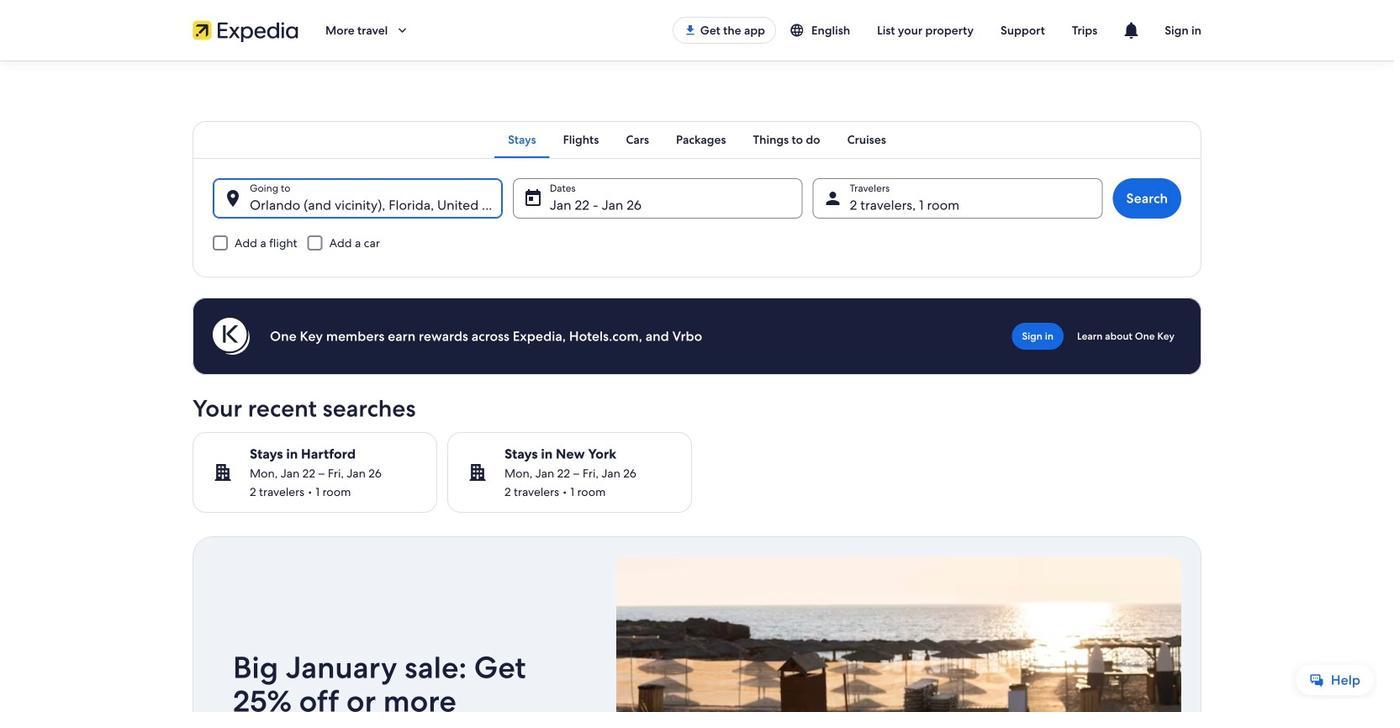 Task type: vqa. For each thing, say whether or not it's contained in the screenshot.
Trips navigation
no



Task type: describe. For each thing, give the bounding box(es) containing it.
more travel image
[[395, 23, 410, 38]]

communication center icon image
[[1121, 20, 1142, 40]]

stays image
[[213, 463, 233, 483]]

download the app button image
[[684, 24, 697, 37]]

expedia logo image
[[193, 19, 299, 42]]



Task type: locate. For each thing, give the bounding box(es) containing it.
main content
[[0, 61, 1395, 712]]

tab list
[[193, 121, 1202, 158]]

small image
[[790, 23, 812, 38]]

stays image
[[468, 463, 488, 483]]



